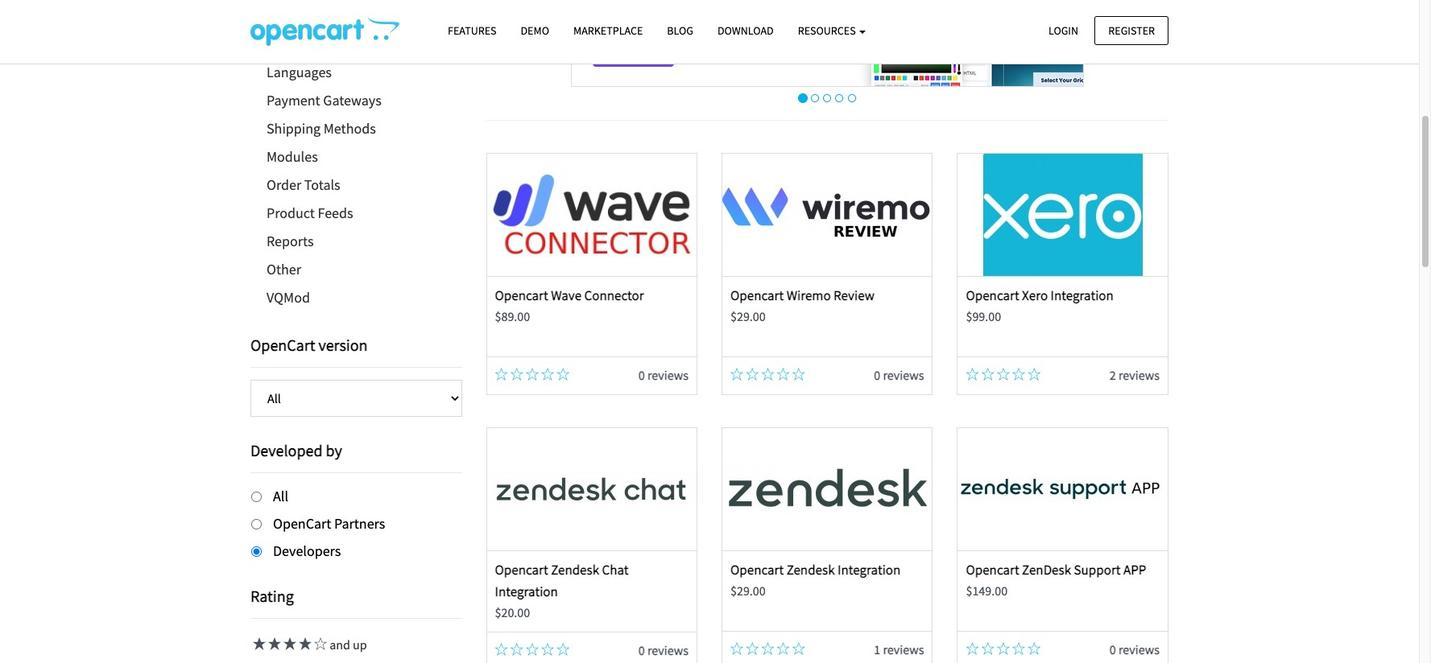 Task type: locate. For each thing, give the bounding box(es) containing it.
languages
[[267, 63, 332, 81]]

1 vertical spatial integration
[[838, 561, 901, 579]]

features link
[[436, 17, 509, 45]]

version
[[319, 335, 368, 355]]

0 horizontal spatial star light image
[[250, 638, 266, 651]]

rating
[[250, 587, 294, 607]]

2 $29.00 from the top
[[731, 583, 766, 599]]

developed by
[[250, 441, 342, 461]]

star light image
[[250, 638, 266, 651], [281, 638, 296, 651]]

$29.00 for opencart wiremo review
[[731, 309, 766, 325]]

demo link
[[509, 17, 561, 45]]

opencart for opencart zendesk chat integration
[[495, 561, 548, 579]]

opencart
[[495, 287, 548, 304], [731, 287, 784, 304], [966, 287, 1019, 304], [495, 561, 548, 579], [731, 561, 784, 579], [966, 561, 1019, 579]]

1 vertical spatial $29.00
[[731, 583, 766, 599]]

order
[[267, 176, 301, 194]]

$99.00
[[966, 309, 1001, 325]]

$29.00 down opencart zendesk integration link
[[731, 583, 766, 599]]

opencart inside opencart zendesk integration $29.00
[[731, 561, 784, 579]]

opencart partners
[[273, 515, 385, 533]]

0 horizontal spatial star light image
[[266, 638, 281, 651]]

0 reviews for opencart zendesk chat integration
[[639, 642, 689, 659]]

1 star light image from the left
[[250, 638, 266, 651]]

opencart zendesk chat integration image
[[487, 428, 696, 551]]

1 horizontal spatial zendesk
[[787, 561, 835, 579]]

$29.00 for opencart zendesk integration
[[731, 583, 766, 599]]

1 vertical spatial opencart
[[273, 515, 331, 533]]

integration inside opencart xero integration $99.00
[[1051, 287, 1114, 304]]

0 reviews for opencart wiremo review
[[874, 367, 924, 383]]

opencart wiremo review link
[[731, 287, 875, 304]]

reviews for opencart zendesk integration
[[883, 642, 924, 658]]

1 star light image from the left
[[266, 638, 281, 651]]

1 $29.00 from the top
[[731, 309, 766, 325]]

star light o image
[[495, 368, 508, 381], [526, 368, 539, 381], [761, 368, 774, 381], [777, 368, 790, 381], [792, 368, 805, 381], [1013, 368, 1025, 381], [1028, 368, 1041, 381], [731, 642, 743, 655], [761, 642, 774, 655], [997, 642, 1010, 655], [1028, 642, 1041, 655], [510, 643, 523, 656], [526, 643, 539, 656], [541, 643, 554, 656]]

opencart inside the opencart wiremo review $29.00
[[731, 287, 784, 304]]

$29.00
[[731, 309, 766, 325], [731, 583, 766, 599]]

integration up 1
[[838, 561, 901, 579]]

download link
[[706, 17, 786, 45]]

opencart for opencart xero integration
[[966, 287, 1019, 304]]

opencart for opencart zendesk integration
[[731, 561, 784, 579]]

opencart wiremo review image
[[723, 154, 932, 276]]

opencart zendesk support app link
[[966, 561, 1147, 579]]

zendesk for chat
[[551, 561, 599, 579]]

payment gateways
[[267, 91, 382, 110]]

opencart down vqmod
[[250, 335, 315, 355]]

1 zendesk from the left
[[551, 561, 599, 579]]

0 horizontal spatial integration
[[495, 583, 558, 601]]

download
[[718, 23, 774, 38]]

payment
[[267, 91, 320, 110]]

opencart zendesk chat integration link
[[495, 561, 629, 601]]

None radio
[[251, 492, 262, 503], [251, 547, 262, 557], [251, 492, 262, 503], [251, 547, 262, 557]]

0
[[639, 367, 645, 383], [874, 367, 881, 383], [1110, 642, 1116, 658], [639, 642, 645, 659]]

vqmod link
[[250, 284, 462, 312]]

zendesk
[[551, 561, 599, 579], [787, 561, 835, 579]]

1 horizontal spatial integration
[[838, 561, 901, 579]]

2 vertical spatial integration
[[495, 583, 558, 601]]

0 horizontal spatial zendesk
[[551, 561, 599, 579]]

2 star light image from the left
[[281, 638, 296, 651]]

1 horizontal spatial star light image
[[296, 638, 312, 651]]

opencart inside opencart xero integration $99.00
[[966, 287, 1019, 304]]

opencart wave connector $89.00
[[495, 287, 644, 325]]

languages link
[[250, 58, 462, 86]]

order totals link
[[250, 171, 462, 199]]

marketplace
[[573, 23, 643, 38]]

opencart zendesk integration link
[[731, 561, 901, 579]]

chat
[[602, 561, 629, 579]]

$29.00 down opencart wiremo review link
[[731, 309, 766, 325]]

star light o image
[[510, 368, 523, 381], [541, 368, 554, 381], [557, 368, 570, 381], [731, 368, 743, 381], [746, 368, 759, 381], [966, 368, 979, 381], [982, 368, 994, 381], [997, 368, 1010, 381], [312, 638, 327, 651], [746, 642, 759, 655], [777, 642, 790, 655], [792, 642, 805, 655], [966, 642, 979, 655], [982, 642, 994, 655], [1013, 642, 1025, 655], [495, 643, 508, 656], [557, 643, 570, 656]]

opencart up developers
[[273, 515, 331, 533]]

integration
[[1051, 287, 1114, 304], [838, 561, 901, 579], [495, 583, 558, 601]]

order totals
[[267, 176, 340, 194]]

$29.00 inside opencart zendesk integration $29.00
[[731, 583, 766, 599]]

1 reviews
[[874, 642, 924, 658]]

themes
[[267, 35, 315, 53]]

opencart wave connector link
[[495, 287, 644, 304]]

opencart xero integration image
[[958, 154, 1168, 276]]

partners
[[334, 515, 385, 533]]

None radio
[[251, 519, 262, 530]]

opencart
[[250, 335, 315, 355], [273, 515, 331, 533]]

1 horizontal spatial star light image
[[281, 638, 296, 651]]

0 vertical spatial opencart
[[250, 335, 315, 355]]

by
[[326, 441, 342, 461]]

star light image down rating
[[266, 638, 281, 651]]

other
[[267, 260, 301, 279]]

resources
[[798, 23, 858, 38]]

opencart zendesk support app $149.00
[[966, 561, 1147, 599]]

star light image
[[266, 638, 281, 651], [296, 638, 312, 651]]

connector
[[584, 287, 644, 304]]

zendesk inside opencart zendesk integration $29.00
[[787, 561, 835, 579]]

opencart inside opencart zendesk chat integration $20.00
[[495, 561, 548, 579]]

reviews for opencart zendesk support app
[[1119, 642, 1160, 658]]

integration right xero at top right
[[1051, 287, 1114, 304]]

opencart inside opencart wave connector $89.00
[[495, 287, 548, 304]]

wave
[[551, 287, 582, 304]]

integration up $20.00
[[495, 583, 558, 601]]

shipping methods
[[267, 119, 376, 138]]

integration inside opencart zendesk integration $29.00
[[838, 561, 901, 579]]

product feeds
[[267, 204, 353, 222]]

developed
[[250, 441, 323, 461]]

$29.00 inside the opencart wiremo review $29.00
[[731, 309, 766, 325]]

opencart inside opencart zendesk support app $149.00
[[966, 561, 1019, 579]]

0 vertical spatial $29.00
[[731, 309, 766, 325]]

xero
[[1022, 287, 1048, 304]]

zendesk for integration
[[787, 561, 835, 579]]

zendesk inside opencart zendesk chat integration $20.00
[[551, 561, 599, 579]]

2
[[1110, 367, 1116, 383]]

app
[[1124, 561, 1147, 579]]

and up
[[327, 637, 367, 654]]

2 zendesk from the left
[[787, 561, 835, 579]]

reviews
[[648, 367, 689, 383], [883, 367, 924, 383], [1119, 367, 1160, 383], [883, 642, 924, 658], [1119, 642, 1160, 658], [648, 642, 689, 659]]

star light image left and
[[296, 638, 312, 651]]

$20.00
[[495, 605, 530, 621]]

all
[[273, 487, 288, 506]]

zendesk
[[1022, 561, 1071, 579]]

opencart for opencart zendesk support app
[[966, 561, 1019, 579]]

0 reviews
[[639, 367, 689, 383], [874, 367, 924, 383], [1110, 642, 1160, 658], [639, 642, 689, 659]]

0 vertical spatial integration
[[1051, 287, 1114, 304]]

2 horizontal spatial integration
[[1051, 287, 1114, 304]]

marketplaces
[[267, 6, 347, 25]]

reports link
[[250, 227, 462, 255]]



Task type: describe. For each thing, give the bounding box(es) containing it.
shipping
[[267, 119, 321, 138]]

modules
[[267, 147, 318, 166]]

up
[[353, 637, 367, 654]]

feeds
[[318, 204, 353, 222]]

wiremo
[[787, 287, 831, 304]]

features
[[448, 23, 497, 38]]

integration for opencart zendesk integration
[[838, 561, 901, 579]]

1
[[874, 642, 881, 658]]

0 for opencart zendesk chat integration
[[639, 642, 645, 659]]

2 star light image from the left
[[296, 638, 312, 651]]

reports
[[267, 232, 314, 250]]

login
[[1049, 23, 1079, 37]]

review
[[834, 287, 875, 304]]

other link
[[250, 255, 462, 284]]

opencart for opencart wiremo review
[[731, 287, 784, 304]]

totals
[[304, 176, 340, 194]]

opencart wiremo review $29.00
[[731, 287, 875, 325]]

$149.00
[[966, 583, 1008, 599]]

0 reviews for opencart zendesk support app
[[1110, 642, 1160, 658]]

methods
[[324, 119, 376, 138]]

opencart xero integration link
[[966, 287, 1114, 304]]

themes link
[[250, 30, 462, 58]]

opencart wave connector image
[[487, 154, 696, 276]]

integration for opencart xero integration
[[1051, 287, 1114, 304]]

demo
[[521, 23, 549, 38]]

modules link
[[250, 143, 462, 171]]

opencart zendesk integration image
[[723, 428, 932, 551]]

register link
[[1095, 16, 1169, 45]]

opencart zendesk chat integration $20.00
[[495, 561, 629, 621]]

blog link
[[655, 17, 706, 45]]

0 for opencart wiremo review
[[874, 367, 881, 383]]

integration inside opencart zendesk chat integration $20.00
[[495, 583, 558, 601]]

0 for opencart wave connector
[[639, 367, 645, 383]]

blog
[[667, 23, 693, 38]]

reviews for opencart wave connector
[[648, 367, 689, 383]]

opencart zendesk integration $29.00
[[731, 561, 901, 599]]

0 reviews for opencart wave connector
[[639, 367, 689, 383]]

login link
[[1035, 16, 1092, 45]]

2 reviews
[[1110, 367, 1160, 383]]

opencart for opencart version
[[250, 335, 315, 355]]

product feeds link
[[250, 199, 462, 227]]

opencart xero integration $99.00
[[966, 287, 1114, 325]]

star light o image inside and up link
[[312, 638, 327, 651]]

marketplaces link
[[250, 2, 462, 30]]

reviews for opencart xero integration
[[1119, 367, 1160, 383]]

resources link
[[786, 17, 878, 45]]

register
[[1109, 23, 1155, 37]]

ronixa opencart theme builder image
[[571, 0, 1084, 87]]

$89.00
[[495, 309, 530, 325]]

reviews for opencart wiremo review
[[883, 367, 924, 383]]

opencart for opencart partners
[[273, 515, 331, 533]]

opencart zendesk support app image
[[958, 428, 1168, 551]]

opencart for opencart wave connector
[[495, 287, 548, 304]]

support
[[1074, 561, 1121, 579]]

gateways
[[323, 91, 382, 110]]

reviews for opencart zendesk chat integration
[[648, 642, 689, 659]]

0 for opencart zendesk support app
[[1110, 642, 1116, 658]]

marketplace link
[[561, 17, 655, 45]]

and
[[330, 637, 350, 654]]

vqmod
[[267, 288, 310, 307]]

opencart extensions image
[[250, 17, 400, 46]]

product
[[267, 204, 315, 222]]

and up link
[[250, 637, 367, 654]]

shipping methods link
[[250, 114, 462, 143]]

developers
[[273, 542, 341, 560]]

payment gateways link
[[250, 86, 462, 114]]

opencart version
[[250, 335, 368, 355]]



Task type: vqa. For each thing, say whether or not it's contained in the screenshot.
radio
yes



